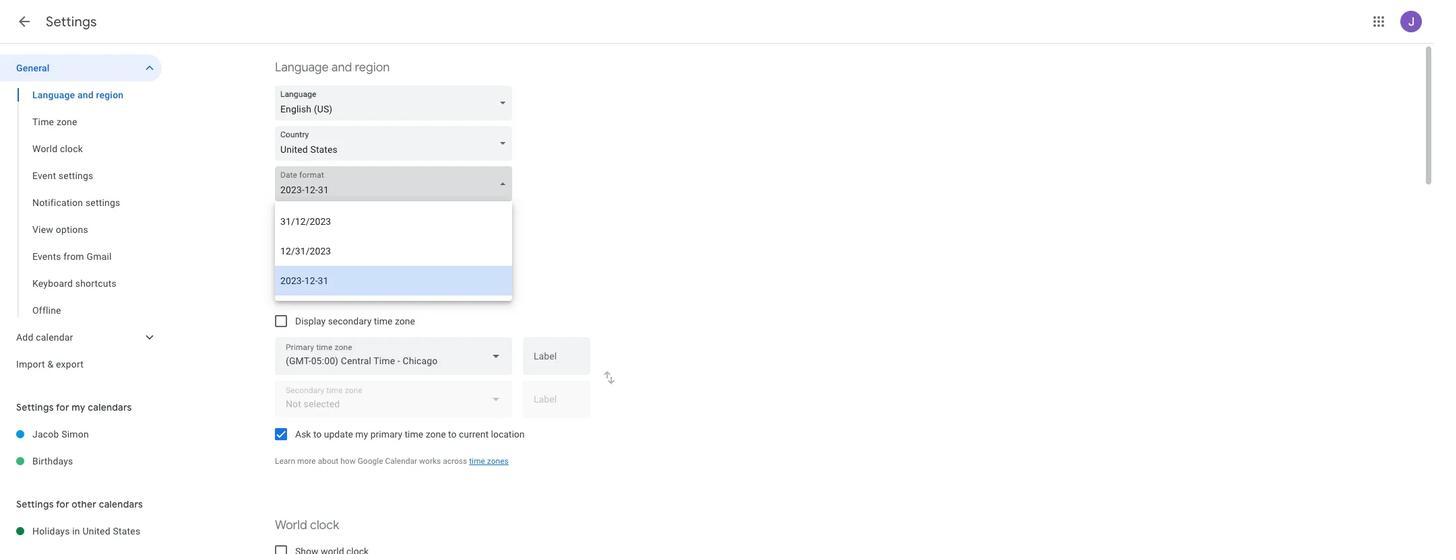 Task type: describe. For each thing, give the bounding box(es) containing it.
holidays in united states
[[32, 526, 140, 537]]

shortcuts
[[75, 278, 117, 289]]

time zone inside group
[[32, 117, 77, 127]]

0 horizontal spatial time
[[374, 316, 393, 327]]

world inside group
[[32, 144, 57, 154]]

1 horizontal spatial time zone
[[275, 288, 331, 303]]

holidays in united states link
[[32, 518, 162, 545]]

works
[[419, 457, 441, 466]]

how
[[341, 457, 356, 466]]

0 horizontal spatial time
[[32, 117, 54, 127]]

export
[[56, 359, 84, 370]]

settings for event settings
[[59, 171, 93, 181]]

options
[[56, 224, 88, 235]]

1 horizontal spatial my
[[355, 429, 368, 440]]

settings for my calendars
[[16, 402, 132, 414]]

zones
[[487, 457, 509, 466]]

across
[[443, 457, 467, 466]]

display
[[295, 316, 326, 327]]

location
[[491, 429, 525, 440]]

0 horizontal spatial my
[[72, 402, 85, 414]]

1 vertical spatial clock
[[310, 518, 339, 534]]

learn more about how google calendar works across time zones
[[275, 457, 509, 466]]

learn
[[275, 457, 295, 466]]

events from gmail
[[32, 251, 112, 262]]

date format list box
[[275, 202, 512, 301]]

keyboard
[[32, 278, 73, 289]]

update
[[324, 429, 353, 440]]

settings for my calendars tree
[[0, 421, 162, 475]]

notification settings
[[32, 197, 120, 208]]

ask to update my primary time zone to current location
[[295, 429, 525, 440]]

jacob simon tree item
[[0, 421, 162, 448]]

google
[[358, 457, 383, 466]]

settings for settings for my calendars
[[16, 402, 54, 414]]

calendar
[[385, 457, 417, 466]]

birthdays link
[[32, 448, 162, 475]]

gmail
[[87, 251, 112, 262]]

event settings
[[32, 171, 93, 181]]

keyboard shortcuts
[[32, 278, 117, 289]]

1 vertical spatial time
[[275, 288, 301, 303]]

add
[[16, 332, 33, 343]]

zone up display
[[304, 288, 331, 303]]

settings for settings
[[46, 13, 97, 30]]

birthdays
[[32, 456, 73, 467]]

1 vertical spatial time
[[405, 429, 423, 440]]

view options
[[32, 224, 88, 235]]

view
[[32, 224, 53, 235]]

1 to from the left
[[313, 429, 322, 440]]

other
[[72, 499, 97, 511]]

and inside group
[[77, 90, 94, 100]]

zone up event settings
[[57, 117, 77, 127]]

display secondary time zone
[[295, 316, 415, 327]]

Label for primary time zone. text field
[[534, 352, 580, 371]]

group containing language and region
[[0, 82, 162, 324]]

go back image
[[16, 13, 32, 30]]

current
[[459, 429, 489, 440]]

general
[[16, 63, 50, 73]]

notification
[[32, 197, 83, 208]]



Task type: vqa. For each thing, say whether or not it's contained in the screenshot.
quarter inside Button
no



Task type: locate. For each thing, give the bounding box(es) containing it.
clock up event settings
[[60, 144, 83, 154]]

0 vertical spatial and
[[331, 60, 352, 75]]

calendar
[[36, 332, 73, 343]]

settings heading
[[46, 13, 97, 30]]

united
[[83, 526, 110, 537]]

zone up works
[[426, 429, 446, 440]]

0 vertical spatial clock
[[60, 144, 83, 154]]

1 vertical spatial calendars
[[99, 499, 143, 511]]

0 vertical spatial world clock
[[32, 144, 83, 154]]

import
[[16, 359, 45, 370]]

settings up holidays
[[16, 499, 54, 511]]

1 vertical spatial and
[[77, 90, 94, 100]]

settings for settings for other calendars
[[16, 499, 54, 511]]

1 for from the top
[[56, 402, 69, 414]]

Label for secondary time zone. text field
[[534, 395, 580, 414]]

1 horizontal spatial language
[[275, 60, 329, 75]]

language and region
[[275, 60, 390, 75], [32, 90, 124, 100]]

0 horizontal spatial language
[[32, 90, 75, 100]]

events
[[32, 251, 61, 262]]

2 vertical spatial time
[[469, 457, 485, 466]]

settings up options in the left of the page
[[86, 197, 120, 208]]

and
[[331, 60, 352, 75], [77, 90, 94, 100]]

settings
[[59, 171, 93, 181], [86, 197, 120, 208]]

import & export
[[16, 359, 84, 370]]

calendars up jacob simon tree item
[[88, 402, 132, 414]]

add calendar
[[16, 332, 73, 343]]

0 horizontal spatial clock
[[60, 144, 83, 154]]

holidays in united states tree item
[[0, 518, 162, 545]]

general tree item
[[0, 55, 162, 82]]

secondary
[[328, 316, 372, 327]]

1 horizontal spatial time
[[405, 429, 423, 440]]

offline
[[32, 305, 61, 316]]

settings
[[46, 13, 97, 30], [16, 402, 54, 414], [16, 499, 54, 511]]

jacob simon
[[32, 429, 89, 440]]

settings for notification settings
[[86, 197, 120, 208]]

1 horizontal spatial clock
[[310, 518, 339, 534]]

clock inside group
[[60, 144, 83, 154]]

time up display
[[275, 288, 301, 303]]

zone
[[57, 117, 77, 127], [304, 288, 331, 303], [395, 316, 415, 327], [426, 429, 446, 440]]

1 vertical spatial world clock
[[275, 518, 339, 534]]

0 horizontal spatial and
[[77, 90, 94, 100]]

time zone up display
[[275, 288, 331, 303]]

zone down 2023-12-31 option
[[395, 316, 415, 327]]

for for other
[[56, 499, 69, 511]]

for for my
[[56, 402, 69, 414]]

tree
[[0, 55, 162, 378]]

0 horizontal spatial region
[[96, 90, 124, 100]]

0 vertical spatial time
[[32, 117, 54, 127]]

states
[[113, 526, 140, 537]]

2 horizontal spatial time
[[469, 457, 485, 466]]

2 for from the top
[[56, 499, 69, 511]]

0 vertical spatial calendars
[[88, 402, 132, 414]]

clock down about
[[310, 518, 339, 534]]

2023-12-31 option
[[275, 266, 512, 296]]

1 vertical spatial language
[[32, 90, 75, 100]]

1 vertical spatial my
[[355, 429, 368, 440]]

settings for other calendars
[[16, 499, 143, 511]]

time zone up event settings
[[32, 117, 77, 127]]

1 vertical spatial settings
[[16, 402, 54, 414]]

1 vertical spatial settings
[[86, 197, 120, 208]]

region inside tree
[[96, 90, 124, 100]]

0 horizontal spatial world
[[32, 144, 57, 154]]

calendars for settings for my calendars
[[88, 402, 132, 414]]

2 vertical spatial settings
[[16, 499, 54, 511]]

1 horizontal spatial time
[[275, 288, 301, 303]]

1 horizontal spatial to
[[448, 429, 457, 440]]

more
[[297, 457, 316, 466]]

0 vertical spatial settings
[[59, 171, 93, 181]]

language
[[275, 60, 329, 75], [32, 90, 75, 100]]

world
[[32, 144, 57, 154], [275, 518, 307, 534]]

world up event
[[32, 144, 57, 154]]

time
[[374, 316, 393, 327], [405, 429, 423, 440], [469, 457, 485, 466]]

1 vertical spatial language and region
[[32, 90, 124, 100]]

tree containing general
[[0, 55, 162, 378]]

0 vertical spatial world
[[32, 144, 57, 154]]

0 vertical spatial region
[[355, 60, 390, 75]]

world clock up event settings
[[32, 144, 83, 154]]

for up "jacob simon"
[[56, 402, 69, 414]]

in
[[72, 526, 80, 537]]

world clock
[[32, 144, 83, 154], [275, 518, 339, 534]]

1 vertical spatial for
[[56, 499, 69, 511]]

time zone
[[32, 117, 77, 127], [275, 288, 331, 303]]

None field
[[275, 86, 518, 121], [275, 126, 518, 161], [275, 166, 518, 202], [275, 338, 512, 375], [275, 86, 518, 121], [275, 126, 518, 161], [275, 166, 518, 202], [275, 338, 512, 375]]

0 vertical spatial language
[[275, 60, 329, 75]]

to
[[313, 429, 322, 440], [448, 429, 457, 440]]

0 horizontal spatial to
[[313, 429, 322, 440]]

12/31/2023 option
[[275, 237, 512, 266]]

my
[[72, 402, 85, 414], [355, 429, 368, 440]]

ask
[[295, 429, 311, 440]]

1 horizontal spatial and
[[331, 60, 352, 75]]

birthdays tree item
[[0, 448, 162, 475]]

world down learn
[[275, 518, 307, 534]]

settings up notification settings
[[59, 171, 93, 181]]

simon
[[61, 429, 89, 440]]

time right secondary
[[374, 316, 393, 327]]

time
[[32, 117, 54, 127], [275, 288, 301, 303]]

1 vertical spatial time zone
[[275, 288, 331, 303]]

jacob
[[32, 429, 59, 440]]

to right ask
[[313, 429, 322, 440]]

0 horizontal spatial world clock
[[32, 144, 83, 154]]

1 vertical spatial world
[[275, 518, 307, 534]]

1 horizontal spatial world
[[275, 518, 307, 534]]

0 vertical spatial time
[[374, 316, 393, 327]]

1 horizontal spatial region
[[355, 60, 390, 75]]

1 horizontal spatial world clock
[[275, 518, 339, 534]]

event
[[32, 171, 56, 181]]

calendars up states
[[99, 499, 143, 511]]

for left other
[[56, 499, 69, 511]]

region
[[355, 60, 390, 75], [96, 90, 124, 100]]

my right update
[[355, 429, 368, 440]]

2 to from the left
[[448, 429, 457, 440]]

0 horizontal spatial time zone
[[32, 117, 77, 127]]

0 vertical spatial for
[[56, 402, 69, 414]]

from
[[64, 251, 84, 262]]

world clock down more at bottom
[[275, 518, 339, 534]]

0 vertical spatial time zone
[[32, 117, 77, 127]]

holidays
[[32, 526, 70, 537]]

my up jacob simon tree item
[[72, 402, 85, 414]]

0 vertical spatial language and region
[[275, 60, 390, 75]]

language inside tree
[[32, 90, 75, 100]]

time right primary
[[405, 429, 423, 440]]

about
[[318, 457, 339, 466]]

0 horizontal spatial language and region
[[32, 90, 124, 100]]

time left zones
[[469, 457, 485, 466]]

to left "current"
[[448, 429, 457, 440]]

calendars
[[88, 402, 132, 414], [99, 499, 143, 511]]

&
[[47, 359, 53, 370]]

primary
[[370, 429, 402, 440]]

calendars for settings for other calendars
[[99, 499, 143, 511]]

1 vertical spatial region
[[96, 90, 124, 100]]

time zones link
[[469, 457, 509, 466]]

0 vertical spatial my
[[72, 402, 85, 414]]

time up event
[[32, 117, 54, 127]]

1 horizontal spatial language and region
[[275, 60, 390, 75]]

settings right go back image
[[46, 13, 97, 30]]

group
[[0, 82, 162, 324]]

settings up jacob
[[16, 402, 54, 414]]

31/12/2023 option
[[275, 207, 512, 237]]

0 vertical spatial settings
[[46, 13, 97, 30]]

clock
[[60, 144, 83, 154], [310, 518, 339, 534]]

for
[[56, 402, 69, 414], [56, 499, 69, 511]]



